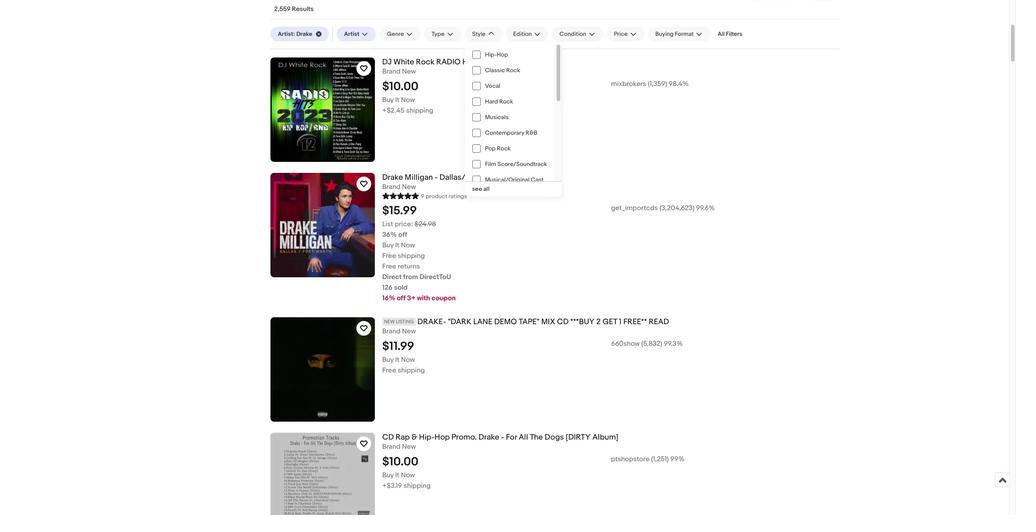 Task type: vqa. For each thing, say whether or not it's contained in the screenshot.
the decor corresponding to Christmas Decor
no



Task type: describe. For each thing, give the bounding box(es) containing it.
drake inside cd rap & hip-hop promo. drake - for all the dogs [dirty album] brand new
[[479, 433, 499, 442]]

#12
[[481, 57, 493, 67]]

now inside $15.99 list price: $24.98 36% off buy it now free shipping free returns direct from directtou 126 sold 16% off 3+ with coupon
[[401, 241, 415, 250]]

$10.00 for $10.00 buy it now +$2.45 shipping
[[382, 79, 419, 94]]

(1,359)
[[648, 79, 667, 88]]

&
[[412, 433, 417, 442]]

see
[[472, 185, 482, 193]]

now for $11.99 buy it now free shipping
[[401, 355, 415, 364]]

artist:
[[278, 30, 295, 38]]

film
[[485, 161, 496, 168]]

for
[[506, 433, 517, 442]]

rock for hard rock
[[499, 98, 513, 105]]

(3,204,623)
[[659, 204, 695, 212]]

(5,832)
[[641, 339, 662, 348]]

36%
[[382, 230, 397, 239]]

$10.00 buy it now +$3.19 shipping
[[382, 455, 431, 490]]

filters
[[726, 30, 742, 38]]

it for $10.00 buy it now +$3.19 shipping
[[395, 471, 399, 480]]

all filters button
[[714, 27, 746, 41]]

promo.
[[452, 433, 477, 442]]

new inside dj white rock radio hits #12 2023 brand new
[[402, 67, 416, 76]]

***buy
[[570, 317, 595, 327]]

+$3.19
[[382, 481, 402, 490]]

cd rap & hip-hop promo. drake - for all the dogs [dirty album] image
[[270, 433, 375, 515]]

rock inside dj white rock radio hits #12 2023 brand new
[[416, 57, 435, 67]]

classic rock link
[[465, 63, 555, 78]]

cd inside new listing drake- "dark lane demo tape" mix cd  ***buy 2 get 1 free** read brand new
[[557, 317, 569, 327]]

coupon
[[432, 294, 456, 303]]

dallas/fort
[[440, 173, 480, 182]]

hip-hop
[[485, 51, 508, 58]]

2023
[[495, 57, 513, 67]]

classic rock
[[485, 67, 520, 74]]

classic
[[485, 67, 505, 74]]

buy for $10.00 buy it now +$2.45 shipping
[[382, 96, 394, 104]]

9
[[421, 193, 424, 200]]

drake- "dark lane demo tape" mix cd  ***buy 2 get 1 free** read image
[[270, 317, 375, 422]]

- inside cd rap & hip-hop promo. drake - for all the dogs [dirty album] brand new
[[501, 433, 504, 442]]

660show
[[611, 339, 640, 348]]

all filters
[[718, 30, 742, 38]]

brand inside drake milligan - dallas/fort worth [new cd] brand new
[[382, 183, 400, 191]]

price:
[[395, 220, 413, 229]]

new inside drake milligan - dallas/fort worth [new cd] brand new
[[402, 183, 416, 191]]

score/soundtrack
[[498, 161, 547, 168]]

16%
[[382, 294, 395, 303]]

sold
[[394, 283, 408, 292]]

2
[[596, 317, 601, 327]]

album]
[[592, 433, 618, 442]]

buy for $11.99 buy it now free shipping
[[382, 355, 394, 364]]

dj white rock radio hits #12 2023 image
[[270, 57, 375, 162]]

direct
[[382, 273, 402, 281]]

99%
[[670, 455, 685, 463]]

brand inside new listing drake- "dark lane demo tape" mix cd  ***buy 2 get 1 free** read brand new
[[382, 327, 400, 336]]

2 free from the top
[[382, 262, 396, 271]]

get_importcds (3,204,623) 99.6%
[[611, 204, 715, 212]]

artist: drake link
[[270, 27, 329, 41]]

see all button
[[465, 182, 561, 196]]

$15.99 list price: $24.98 36% off buy it now free shipping free returns direct from directtou 126 sold 16% off 3+ with coupon
[[382, 204, 456, 303]]

list
[[382, 220, 393, 229]]

2,559
[[274, 5, 291, 13]]

cd rap & hip-hop promo. drake - for all the dogs [dirty album] brand new
[[382, 433, 618, 451]]

cd inside cd rap & hip-hop promo. drake - for all the dogs [dirty album] brand new
[[382, 433, 394, 442]]

style button
[[465, 27, 502, 41]]

1 horizontal spatial hop
[[497, 51, 508, 58]]

98.4%
[[669, 79, 689, 88]]

buy inside $15.99 list price: $24.98 36% off buy it now free shipping free returns direct from directtou 126 sold 16% off 3+ with coupon
[[382, 241, 394, 250]]

musical/original cast link
[[465, 172, 555, 188]]

lane
[[473, 317, 492, 327]]

milligan
[[405, 173, 433, 182]]

film score/soundtrack
[[485, 161, 547, 168]]

dj white rock radio hits #12 2023 link
[[382, 57, 840, 67]]

$10.00 buy it now +$2.45 shipping
[[382, 79, 433, 115]]

mix
[[541, 317, 555, 327]]

film score/soundtrack link
[[465, 156, 555, 172]]

musical/original cast
[[485, 176, 544, 184]]

pop rock
[[485, 145, 511, 152]]

ptshopstore (1,251) 99%
[[611, 455, 685, 463]]

now for $10.00 buy it now +$3.19 shipping
[[401, 471, 415, 480]]

with
[[417, 294, 430, 303]]

- inside drake milligan - dallas/fort worth [new cd] brand new
[[435, 173, 438, 182]]

contemporary
[[485, 129, 524, 137]]

brand inside cd rap & hip-hop promo. drake - for all the dogs [dirty album] brand new
[[382, 442, 400, 451]]

hard rock link
[[465, 94, 555, 109]]

vocal link
[[465, 78, 555, 94]]

it for $11.99 buy it now free shipping
[[395, 355, 399, 364]]

buy for $10.00 buy it now +$3.19 shipping
[[382, 471, 394, 480]]

style
[[472, 30, 486, 38]]

product
[[426, 193, 447, 200]]

99.3%
[[664, 339, 683, 348]]

99.6%
[[696, 204, 715, 212]]



Task type: locate. For each thing, give the bounding box(es) containing it.
musicals
[[485, 114, 509, 121]]

all right for on the bottom
[[519, 433, 528, 442]]

1 vertical spatial $10.00
[[382, 455, 419, 469]]

it for $10.00 buy it now +$2.45 shipping
[[395, 96, 399, 104]]

it up +$3.19
[[395, 471, 399, 480]]

1 buy from the top
[[382, 96, 394, 104]]

buy inside $10.00 buy it now +$3.19 shipping
[[382, 471, 394, 480]]

2,559 results
[[274, 5, 314, 13]]

it inside $15.99 list price: $24.98 36% off buy it now free shipping free returns direct from directtou 126 sold 16% off 3+ with coupon
[[395, 241, 399, 250]]

9 product ratings
[[421, 193, 467, 200]]

hard rock
[[485, 98, 513, 105]]

rock for pop rock
[[497, 145, 511, 152]]

cd
[[557, 317, 569, 327], [382, 433, 394, 442]]

2 $10.00 from the top
[[382, 455, 419, 469]]

$11.99 buy it now free shipping
[[382, 339, 425, 375]]

ratings
[[449, 193, 467, 200]]

results
[[292, 5, 314, 13]]

3 buy from the top
[[382, 355, 394, 364]]

buy inside $11.99 buy it now free shipping
[[382, 355, 394, 364]]

brand down rap
[[382, 442, 400, 451]]

cd]
[[525, 173, 539, 182]]

hip- right the &
[[419, 433, 435, 442]]

1 brand from the top
[[382, 67, 400, 76]]

2 now from the top
[[401, 241, 415, 250]]

-
[[435, 173, 438, 182], [501, 433, 504, 442]]

shipping right +$2.45
[[406, 106, 433, 115]]

buy down 36%
[[382, 241, 394, 250]]

0 vertical spatial -
[[435, 173, 438, 182]]

brand down dj
[[382, 67, 400, 76]]

3+
[[407, 294, 416, 303]]

from
[[403, 273, 418, 281]]

1 $10.00 from the top
[[382, 79, 419, 94]]

"dark
[[448, 317, 472, 327]]

brand up $15.99
[[382, 183, 400, 191]]

shipping for $11.99 buy it now free shipping
[[398, 366, 425, 375]]

hip-hop link
[[465, 47, 555, 63]]

1 horizontal spatial all
[[718, 30, 725, 38]]

$10.00
[[382, 79, 419, 94], [382, 455, 419, 469]]

contemporary r&b
[[485, 129, 538, 137]]

$24.98
[[415, 220, 436, 229]]

it down 36%
[[395, 241, 399, 250]]

hits
[[462, 57, 479, 67]]

ptshopstore
[[611, 455, 650, 463]]

demo
[[494, 317, 517, 327]]

$11.99
[[382, 339, 414, 354]]

[dirty
[[566, 433, 591, 442]]

3 it from the top
[[395, 355, 399, 364]]

3 free from the top
[[382, 366, 396, 375]]

brand inside dj white rock radio hits #12 2023 brand new
[[382, 67, 400, 76]]

2 horizontal spatial drake
[[479, 433, 499, 442]]

all left filters
[[718, 30, 725, 38]]

free down 36%
[[382, 252, 396, 260]]

rock
[[416, 57, 435, 67], [506, 67, 520, 74], [499, 98, 513, 105], [497, 145, 511, 152]]

0 vertical spatial $10.00
[[382, 79, 419, 94]]

brand down the listing
[[382, 327, 400, 336]]

mixbrokers
[[611, 79, 646, 88]]

1 horizontal spatial drake
[[382, 173, 403, 182]]

shipping for $10.00 buy it now +$2.45 shipping
[[406, 106, 433, 115]]

artist: drake
[[278, 30, 312, 38]]

1
[[619, 317, 622, 327]]

4 brand from the top
[[382, 442, 400, 451]]

it inside $10.00 buy it now +$3.19 shipping
[[395, 471, 399, 480]]

3 brand from the top
[[382, 327, 400, 336]]

$10.00 down rap
[[382, 455, 419, 469]]

off left '3+'
[[397, 294, 406, 303]]

new inside cd rap & hip-hop promo. drake - for all the dogs [dirty album] brand new
[[402, 442, 416, 451]]

1 now from the top
[[401, 96, 415, 104]]

now up +$3.19
[[401, 471, 415, 480]]

drake right artist:
[[296, 30, 312, 38]]

hop left the promo.
[[435, 433, 450, 442]]

0 horizontal spatial -
[[435, 173, 438, 182]]

2 brand from the top
[[382, 183, 400, 191]]

0 vertical spatial hop
[[497, 51, 508, 58]]

shipping down $11.99
[[398, 366, 425, 375]]

free
[[382, 252, 396, 260], [382, 262, 396, 271], [382, 366, 396, 375]]

cd rap & hip-hop promo. drake - for all the dogs [dirty album] link
[[382, 433, 840, 442]]

drake milligan - dallas/fort worth [new cd] image
[[270, 173, 375, 277]]

dogs
[[545, 433, 564, 442]]

now inside $10.00 buy it now +$2.45 shipping
[[401, 96, 415, 104]]

it inside $10.00 buy it now +$2.45 shipping
[[395, 96, 399, 104]]

r&b
[[526, 129, 538, 137]]

shipping inside $15.99 list price: $24.98 36% off buy it now free shipping free returns direct from directtou 126 sold 16% off 3+ with coupon
[[398, 252, 425, 260]]

it inside $11.99 buy it now free shipping
[[395, 355, 399, 364]]

0 horizontal spatial hop
[[435, 433, 450, 442]]

126
[[382, 283, 393, 292]]

drake milligan - dallas/fort worth [new cd] link
[[382, 173, 840, 183]]

0 vertical spatial drake
[[296, 30, 312, 38]]

tape"
[[519, 317, 539, 327]]

drake milligan - dallas/fort worth [new cd] brand new
[[382, 173, 539, 191]]

0 vertical spatial cd
[[557, 317, 569, 327]]

1 horizontal spatial cd
[[557, 317, 569, 327]]

shipping up returns
[[398, 252, 425, 260]]

shipping inside $10.00 buy it now +$3.19 shipping
[[404, 481, 431, 490]]

off
[[398, 230, 407, 239], [397, 294, 406, 303]]

$10.00 for $10.00 buy it now +$3.19 shipping
[[382, 455, 419, 469]]

5.0 out of 5 stars. image
[[382, 191, 419, 200]]

1 vertical spatial free
[[382, 262, 396, 271]]

now down $11.99
[[401, 355, 415, 364]]

$10.00 inside $10.00 buy it now +$3.19 shipping
[[382, 455, 419, 469]]

free up direct
[[382, 262, 396, 271]]

now up returns
[[401, 241, 415, 250]]

2 buy from the top
[[382, 241, 394, 250]]

buy up +$2.45
[[382, 96, 394, 104]]

1 vertical spatial -
[[501, 433, 504, 442]]

0 horizontal spatial all
[[519, 433, 528, 442]]

it up +$2.45
[[395, 96, 399, 104]]

shipping inside $10.00 buy it now +$2.45 shipping
[[406, 106, 433, 115]]

drake left for on the bottom
[[479, 433, 499, 442]]

1 vertical spatial drake
[[382, 173, 403, 182]]

new down the listing
[[402, 327, 416, 336]]

hop
[[497, 51, 508, 58], [435, 433, 450, 442]]

$10.00 down white
[[382, 79, 419, 94]]

all inside cd rap & hip-hop promo. drake - for all the dogs [dirty album] brand new
[[519, 433, 528, 442]]

0 vertical spatial hip-
[[485, 51, 497, 58]]

pop
[[485, 145, 496, 152]]

cd left rap
[[382, 433, 394, 442]]

contemporary r&b link
[[465, 125, 555, 141]]

rock up "vocal" link
[[506, 67, 520, 74]]

+$2.45
[[382, 106, 405, 115]]

- right milligan
[[435, 173, 438, 182]]

see all
[[472, 185, 490, 193]]

1 free from the top
[[382, 252, 396, 260]]

4 buy from the top
[[382, 471, 394, 480]]

it down $11.99
[[395, 355, 399, 364]]

1 vertical spatial off
[[397, 294, 406, 303]]

all inside button
[[718, 30, 725, 38]]

radio
[[436, 57, 461, 67]]

new down white
[[402, 67, 416, 76]]

rap
[[396, 433, 410, 442]]

white
[[394, 57, 414, 67]]

0 horizontal spatial hip-
[[419, 433, 435, 442]]

1 vertical spatial cd
[[382, 433, 394, 442]]

new listing drake- "dark lane demo tape" mix cd  ***buy 2 get 1 free** read brand new
[[382, 317, 669, 336]]

dj white rock radio hits #12 2023 brand new
[[382, 57, 513, 76]]

buy inside $10.00 buy it now +$2.45 shipping
[[382, 96, 394, 104]]

0 vertical spatial off
[[398, 230, 407, 239]]

read
[[649, 317, 669, 327]]

now
[[401, 96, 415, 104], [401, 241, 415, 250], [401, 355, 415, 364], [401, 471, 415, 480]]

rock right hard
[[499, 98, 513, 105]]

drake
[[296, 30, 312, 38], [382, 173, 403, 182], [479, 433, 499, 442]]

buy down $11.99
[[382, 355, 394, 364]]

new down milligan
[[402, 183, 416, 191]]

get
[[603, 317, 617, 327]]

mixbrokers (1,359) 98.4%
[[611, 79, 689, 88]]

now inside $11.99 buy it now free shipping
[[401, 355, 415, 364]]

vocal
[[485, 82, 500, 90]]

drake up 5.0 out of 5 stars. 'image'
[[382, 173, 403, 182]]

buy up +$3.19
[[382, 471, 394, 480]]

hip-
[[485, 51, 497, 58], [419, 433, 435, 442]]

2 vertical spatial free
[[382, 366, 396, 375]]

off down price:
[[398, 230, 407, 239]]

0 horizontal spatial drake
[[296, 30, 312, 38]]

0 horizontal spatial cd
[[382, 433, 394, 442]]

1 it from the top
[[395, 96, 399, 104]]

free**
[[623, 317, 647, 327]]

1 horizontal spatial hip-
[[485, 51, 497, 58]]

hard
[[485, 98, 498, 105]]

rock right pop
[[497, 145, 511, 152]]

cd right 'mix'
[[557, 317, 569, 327]]

660show (5,832) 99.3%
[[611, 339, 683, 348]]

1 vertical spatial hip-
[[419, 433, 435, 442]]

directtou
[[420, 273, 451, 281]]

0 vertical spatial free
[[382, 252, 396, 260]]

drake-
[[417, 317, 446, 327]]

shipping for $10.00 buy it now +$3.19 shipping
[[404, 481, 431, 490]]

shipping right +$3.19
[[404, 481, 431, 490]]

drake inside drake milligan - dallas/fort worth [new cd] brand new
[[382, 173, 403, 182]]

1 horizontal spatial -
[[501, 433, 504, 442]]

2 it from the top
[[395, 241, 399, 250]]

0 vertical spatial all
[[718, 30, 725, 38]]

4 now from the top
[[401, 471, 415, 480]]

cast
[[531, 176, 544, 184]]

2 vertical spatial drake
[[479, 433, 499, 442]]

free down $11.99
[[382, 366, 396, 375]]

dj
[[382, 57, 392, 67]]

now for $10.00 buy it now +$2.45 shipping
[[401, 96, 415, 104]]

rock for classic rock
[[506, 67, 520, 74]]

$10.00 inside $10.00 buy it now +$2.45 shipping
[[382, 79, 419, 94]]

new left the listing
[[384, 319, 395, 325]]

hop up classic rock at the top of the page
[[497, 51, 508, 58]]

1 vertical spatial all
[[519, 433, 528, 442]]

1 vertical spatial hop
[[435, 433, 450, 442]]

4 it from the top
[[395, 471, 399, 480]]

- left for on the bottom
[[501, 433, 504, 442]]

new
[[402, 67, 416, 76], [402, 183, 416, 191], [384, 319, 395, 325], [402, 327, 416, 336], [402, 442, 416, 451]]

pop rock link
[[465, 141, 555, 156]]

rock right white
[[416, 57, 435, 67]]

now inside $10.00 buy it now +$3.19 shipping
[[401, 471, 415, 480]]

returns
[[398, 262, 420, 271]]

now up +$2.45
[[401, 96, 415, 104]]

worth
[[481, 173, 503, 182]]

hop inside cd rap & hip-hop promo. drake - for all the dogs [dirty album] brand new
[[435, 433, 450, 442]]

hip- inside cd rap & hip-hop promo. drake - for all the dogs [dirty album] brand new
[[419, 433, 435, 442]]

hip- up 'classic'
[[485, 51, 497, 58]]

shipping inside $11.99 buy it now free shipping
[[398, 366, 425, 375]]

free inside $11.99 buy it now free shipping
[[382, 366, 396, 375]]

3 now from the top
[[401, 355, 415, 364]]

new down the &
[[402, 442, 416, 451]]

9 product ratings link
[[382, 191, 467, 200]]

get_importcds
[[611, 204, 658, 212]]



